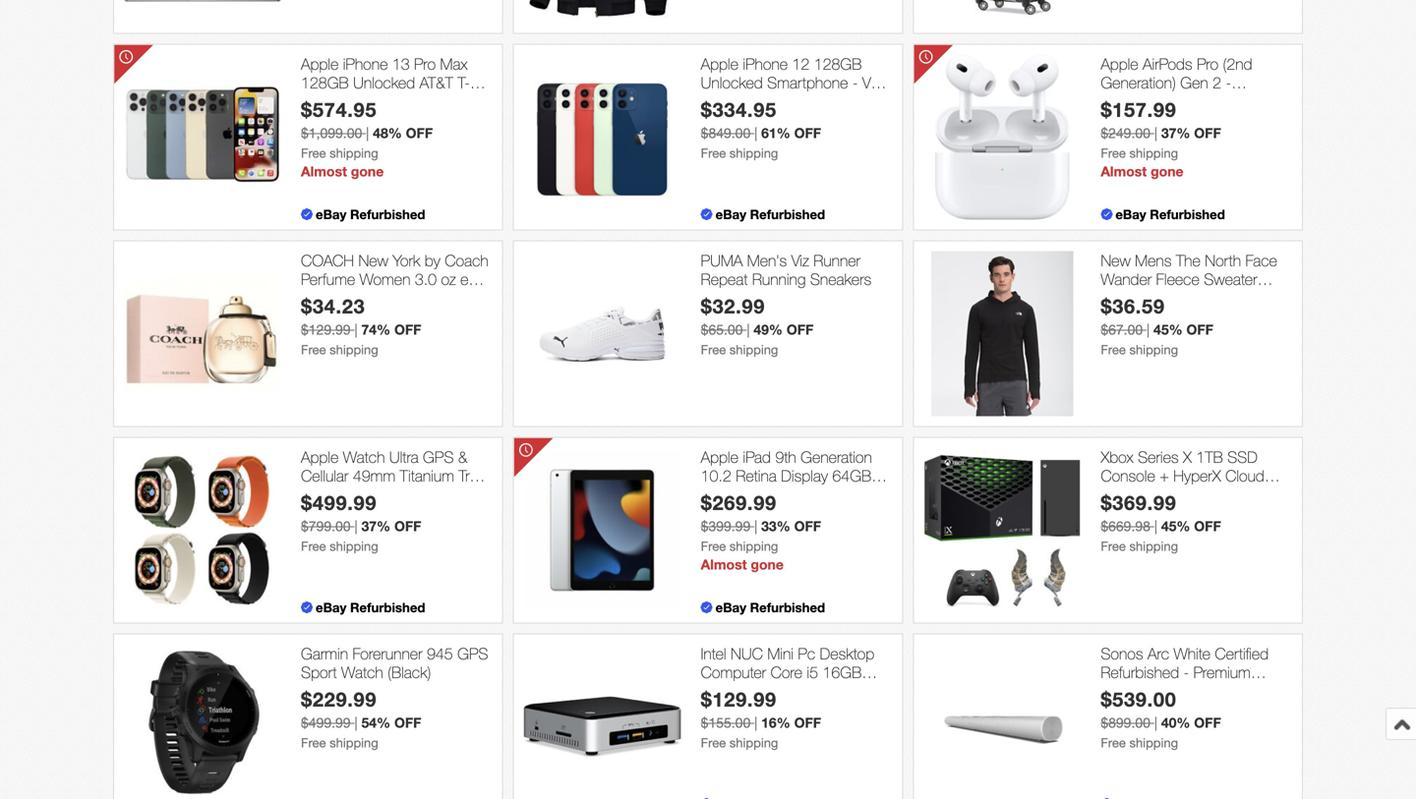 Task type: describe. For each thing, give the bounding box(es) containing it.
free inside puma men's viz runner repeat running sneakers $32.99 $65.00 | 49% off free shipping
[[701, 343, 726, 358]]

| for $539.00
[[1155, 715, 1158, 732]]

apple for $574.95
[[301, 54, 339, 73]]

alpine
[[301, 486, 341, 504]]

$334.95 $849.00 | 61% off free shipping
[[701, 98, 822, 161]]

iphone for $574.95
[[343, 54, 388, 73]]

gps for titanium
[[423, 448, 454, 467]]

| for $499.99
[[355, 519, 358, 535]]

$849.00
[[701, 125, 751, 141]]

| inside garmin forerunner 945 gps sport watch (black) $229.99 $499.99 | 54% off free shipping
[[355, 715, 358, 732]]

coach
[[301, 251, 354, 270]]

13
[[392, 54, 410, 73]]

oz
[[441, 270, 456, 289]]

very inside apple iphone 12 128gb unlocked smartphone - very good
[[863, 73, 891, 92]]

refurbished up viz
[[750, 206, 826, 222]]

refurbished up york
[[350, 206, 425, 222]]

10
[[701, 701, 719, 720]]

$574.95
[[301, 98, 377, 122]]

off inside garmin forerunner 945 gps sport watch (black) $229.99 $499.99 | 54% off free shipping
[[394, 715, 422, 732]]

runner
[[814, 251, 861, 270]]

console
[[1101, 467, 1156, 486]]

almost for $269.99
[[701, 557, 747, 573]]

watch inside garmin forerunner 945 gps sport watch (black) $229.99 $499.99 | 54% off free shipping
[[341, 664, 383, 682]]

almost for $574.95
[[301, 164, 347, 180]]

$539.00 $899.00 | 40% off free shipping
[[1101, 688, 1222, 751]]

free inside garmin forerunner 945 gps sport watch (black) $229.99 $499.99 | 54% off free shipping
[[301, 736, 326, 751]]

unlocked inside apple iphone 12 128gb unlocked smartphone - very good
[[701, 73, 763, 92]]

shipping inside puma men's viz runner repeat running sneakers $32.99 $65.00 | 49% off free shipping
[[730, 343, 779, 358]]

north
[[1205, 251, 1242, 270]]

watch inside apple watch ultra gps & cellular 49mm titanium trail alpine loop ocean excellent
[[343, 448, 385, 467]]

new
[[301, 289, 335, 308]]

series
[[1138, 448, 1179, 467]]

very inside apple iphone 13 pro max 128gb unlocked at&t t- mobile verizon very good condition
[[400, 92, 428, 111]]

ebay for $269.99
[[716, 600, 747, 616]]

condition
[[301, 111, 364, 130]]

$67.00
[[1101, 322, 1143, 338]]

gps for $229.99
[[458, 645, 488, 663]]

silver
[[739, 486, 786, 504]]

&
[[458, 448, 468, 467]]

free for $269.99
[[701, 539, 726, 555]]

apple watch ultra gps & cellular 49mm titanium trail alpine loop ocean excellent
[[301, 448, 489, 504]]

$129.99 $155.00 | 16% off free shipping
[[701, 688, 822, 751]]

t-
[[458, 73, 470, 92]]

74%
[[362, 322, 391, 338]]

sport
[[301, 664, 337, 682]]

$399.99
[[701, 519, 751, 535]]

3.0
[[415, 270, 437, 289]]

smartphone
[[768, 73, 848, 92]]

$155.00
[[701, 715, 751, 732]]

ebay refurbished up 'men's' at right top
[[716, 206, 826, 222]]

$229.99
[[301, 688, 377, 712]]

pro inside apple iphone 13 pro max 128gb unlocked at&t t- mobile verizon very good condition
[[414, 54, 436, 73]]

$539.00
[[1101, 688, 1177, 712]]

max
[[440, 54, 468, 73]]

off for $36.59
[[1187, 322, 1214, 338]]

i5
[[807, 664, 819, 682]]

free for $334.95
[[701, 146, 726, 161]]

repeat
[[701, 270, 748, 289]]

| for $157.99
[[1155, 125, 1158, 141]]

$799.00
[[301, 519, 351, 535]]

new inside coach new york by coach perfume women 3.0 oz edp new in box
[[359, 251, 389, 270]]

box
[[357, 289, 387, 308]]

smart
[[1101, 683, 1140, 701]]

(black)
[[388, 664, 431, 682]]

shipping for $369.99
[[1130, 539, 1179, 555]]

fleece
[[1157, 270, 1200, 289]]

256gb
[[738, 683, 785, 701]]

apple for $157.99
[[1101, 54, 1139, 73]]

fi inside apple ipad 9th generation 10.2 retina display 64gb wi-fi silver touchscreen
[[724, 486, 734, 504]]

intel
[[701, 645, 727, 663]]

ebay refurbished up forerunner at the bottom
[[316, 600, 425, 616]]

shipping for $499.99
[[330, 539, 379, 555]]

white
[[1174, 645, 1211, 663]]

shipping for $34.23
[[330, 343, 379, 358]]

| for $34.23
[[355, 322, 358, 338]]

face
[[1246, 251, 1278, 270]]

coach
[[445, 251, 489, 270]]

york
[[393, 251, 420, 270]]

jacket
[[1204, 289, 1247, 308]]

off for $499.99
[[394, 519, 422, 535]]

37% for $499.99
[[362, 519, 391, 535]]

off for $269.99
[[795, 519, 822, 535]]

running
[[752, 270, 806, 289]]

coach new york by coach perfume women 3.0 oz edp new in box
[[301, 251, 489, 308]]

free for $157.99
[[1101, 146, 1126, 161]]

$157.99 $249.00 | 37% off free shipping almost gone
[[1101, 98, 1222, 180]]

49mm
[[353, 467, 396, 486]]

| inside puma men's viz runner repeat running sneakers $32.99 $65.00 | 49% off free shipping
[[747, 322, 750, 338]]

titanium
[[400, 467, 454, 486]]

verizon
[[349, 92, 395, 111]]

display
[[781, 467, 828, 486]]

1tb
[[1197, 448, 1224, 467]]

49%
[[754, 322, 783, 338]]

$36.59 $67.00 | 45% off free shipping
[[1101, 295, 1214, 358]]

garmin forerunner 945 gps sport watch (black) $229.99 $499.99 | 54% off free shipping
[[301, 645, 488, 751]]

intel nuc mini pc desktop computer core i5 16gb ram 256gb ssd windows 10 wi-fi
[[701, 645, 886, 720]]

$269.99
[[701, 492, 777, 515]]

xbox
[[1101, 448, 1134, 467]]

945
[[427, 645, 453, 663]]

women
[[360, 270, 411, 289]]

$157.99
[[1101, 98, 1177, 122]]

apple watch ultra gps & cellular 49mm titanium trail alpine loop ocean excellent link
[[301, 448, 493, 504]]

arc
[[1148, 645, 1170, 663]]

$34.23 $129.99 | 74% off free shipping
[[301, 295, 422, 358]]

shipping for $574.95
[[330, 146, 379, 161]]

perfume
[[301, 270, 355, 289]]

apple for $334.95
[[701, 54, 739, 73]]

new inside new mens the north face wander fleece sweater hoody pullover jacket
[[1101, 251, 1131, 270]]

ram
[[701, 683, 733, 701]]

40%
[[1162, 715, 1191, 732]]

cellular
[[301, 467, 349, 486]]

48%
[[373, 125, 402, 141]]

gen
[[1181, 73, 1209, 92]]

garmin forerunner 945 gps sport watch (black) link
[[301, 645, 493, 683]]

ultra
[[389, 448, 419, 467]]

apple ipad 9th generation 10.2 retina display 64gb wi-fi silver touchscreen link
[[701, 448, 893, 504]]

forerunner
[[353, 645, 423, 663]]

good inside apple iphone 13 pro max 128gb unlocked at&t t- mobile verizon very good condition
[[432, 92, 469, 111]]

| for $269.99
[[755, 519, 758, 535]]

mini
[[768, 645, 794, 663]]

ebay for $157.99
[[1116, 206, 1147, 222]]

$499.99 inside garmin forerunner 945 gps sport watch (black) $229.99 $499.99 | 54% off free shipping
[[301, 715, 351, 732]]

free for $369.99
[[1101, 539, 1126, 555]]

viz
[[792, 251, 810, 270]]

refurbished up forerunner at the bottom
[[350, 600, 425, 616]]

$334.95
[[701, 98, 777, 122]]

shipping for $334.95
[[730, 146, 779, 161]]

$32.99
[[701, 295, 765, 318]]

128gb inside apple iphone 12 128gb unlocked smartphone - very good
[[814, 54, 862, 73]]

generation)
[[1101, 73, 1177, 92]]

16%
[[762, 715, 791, 732]]

cloud
[[1226, 467, 1265, 486]]

horn
[[1142, 486, 1174, 504]]

refurbished inside sonos arc white certified refurbished - premium smart soundbar
[[1101, 664, 1180, 682]]



Task type: locate. For each thing, give the bounding box(es) containing it.
shipping for $269.99
[[730, 539, 779, 555]]

off inside $36.59 $67.00 | 45% off free shipping
[[1187, 322, 1214, 338]]

ebay refurbished for $269.99
[[716, 600, 826, 616]]

free down $799.00
[[301, 539, 326, 555]]

37% down the $157.99
[[1162, 125, 1191, 141]]

free for $539.00
[[1101, 736, 1126, 751]]

hoody
[[1101, 289, 1144, 308]]

pro
[[414, 54, 436, 73], [1197, 54, 1219, 73]]

gone down the $157.99
[[1151, 164, 1184, 180]]

shipping down $67.00
[[1130, 343, 1179, 358]]

wi- inside apple ipad 9th generation 10.2 retina display 64gb wi-fi silver touchscreen
[[701, 486, 724, 504]]

0 horizontal spatial 128gb
[[301, 73, 349, 92]]

45% for $36.59
[[1154, 322, 1183, 338]]

apple inside apple airpods pro (2nd generation) gen 2 - excellent
[[1101, 54, 1139, 73]]

shipping down 40%
[[1130, 736, 1179, 751]]

puma
[[701, 251, 743, 270]]

apple iphone 12 128gb unlocked smartphone - very good
[[701, 54, 891, 111]]

attachment
[[1178, 486, 1253, 504]]

unlocked up verizon
[[353, 73, 415, 92]]

0 vertical spatial 37%
[[1162, 125, 1191, 141]]

fi
[[724, 486, 734, 504], [746, 701, 756, 720]]

|
[[366, 125, 369, 141], [755, 125, 758, 141], [1155, 125, 1158, 141], [355, 322, 358, 338], [747, 322, 750, 338], [1147, 322, 1150, 338], [355, 519, 358, 535], [755, 519, 758, 535], [1155, 519, 1158, 535], [355, 715, 358, 732], [755, 715, 758, 732], [1155, 715, 1158, 732]]

0 horizontal spatial $129.99
[[301, 322, 351, 338]]

new up women
[[359, 251, 389, 270]]

very
[[863, 73, 891, 92], [400, 92, 428, 111]]

unlocked up $334.95
[[701, 73, 763, 92]]

shipping inside $369.99 $669.98 | 45% off free shipping
[[1130, 539, 1179, 555]]

edp
[[461, 270, 486, 289]]

| inside "$157.99 $249.00 | 37% off free shipping almost gone"
[[1155, 125, 1158, 141]]

free down $849.00
[[701, 146, 726, 161]]

10.2
[[701, 467, 732, 486]]

1 horizontal spatial pro
[[1197, 54, 1219, 73]]

gps right 945
[[458, 645, 488, 663]]

apple for $499.99
[[301, 448, 339, 467]]

| inside $34.23 $129.99 | 74% off free shipping
[[355, 322, 358, 338]]

ocean
[[383, 486, 427, 504]]

nuc
[[731, 645, 763, 663]]

| left 33%
[[755, 519, 758, 535]]

off down the attachment
[[1195, 519, 1222, 535]]

at&t
[[420, 73, 453, 92]]

free inside $36.59 $67.00 | 45% off free shipping
[[1101, 343, 1126, 358]]

core
[[771, 664, 803, 682]]

gone inside "$157.99 $249.00 | 37% off free shipping almost gone"
[[1151, 164, 1184, 180]]

shipping inside $499.99 $799.00 | 37% off free shipping
[[330, 539, 379, 555]]

$129.99 inside $129.99 $155.00 | 16% off free shipping
[[701, 688, 777, 712]]

0 vertical spatial 45%
[[1154, 322, 1183, 338]]

free down $34.23
[[301, 343, 326, 358]]

free down $155.00
[[701, 736, 726, 751]]

in
[[339, 289, 352, 308]]

37% inside "$157.99 $249.00 | 37% off free shipping almost gone"
[[1162, 125, 1191, 141]]

alpha
[[1101, 486, 1138, 504]]

shipping for $539.00
[[1130, 736, 1179, 751]]

gone for $157.99
[[1151, 164, 1184, 180]]

1 horizontal spatial iphone
[[743, 54, 788, 73]]

| left 74%
[[355, 322, 358, 338]]

ebay up garmin
[[316, 600, 347, 616]]

| down the $157.99
[[1155, 125, 1158, 141]]

pc
[[798, 645, 816, 663]]

| inside $334.95 $849.00 | 61% off free shipping
[[755, 125, 758, 141]]

excellent inside apple airpods pro (2nd generation) gen 2 - excellent
[[1101, 92, 1159, 111]]

fi down 256gb on the right
[[746, 701, 756, 720]]

almost down $249.00
[[1101, 164, 1147, 180]]

generation
[[801, 448, 873, 467]]

good inside apple iphone 12 128gb unlocked smartphone - very good
[[701, 92, 738, 111]]

0 vertical spatial excellent
[[1101, 92, 1159, 111]]

free for $499.99
[[301, 539, 326, 555]]

2 pro from the left
[[1197, 54, 1219, 73]]

| for $334.95
[[755, 125, 758, 141]]

shipping inside $334.95 $849.00 | 61% off free shipping
[[730, 146, 779, 161]]

128gb up smartphone
[[814, 54, 862, 73]]

0 vertical spatial watch
[[343, 448, 385, 467]]

ebay refurbished up mens
[[1116, 206, 1226, 222]]

| for $369.99
[[1155, 519, 1158, 535]]

sonos arc white certified refurbished - premium smart soundbar
[[1101, 645, 1269, 701]]

off for $369.99
[[1195, 519, 1222, 535]]

37%
[[1162, 125, 1191, 141], [362, 519, 391, 535]]

1 $499.99 from the top
[[301, 492, 377, 515]]

shipping inside $539.00 $899.00 | 40% off free shipping
[[1130, 736, 1179, 751]]

off right 74%
[[394, 322, 422, 338]]

loop
[[345, 486, 378, 504]]

0 horizontal spatial almost
[[301, 164, 347, 180]]

1 horizontal spatial excellent
[[1101, 92, 1159, 111]]

ebay refurbished up mini
[[716, 600, 826, 616]]

| inside $369.99 $669.98 | 45% off free shipping
[[1155, 519, 1158, 535]]

| inside $539.00 $899.00 | 40% off free shipping
[[1155, 715, 1158, 732]]

wi- down 10.2
[[701, 486, 724, 504]]

0 horizontal spatial unlocked
[[353, 73, 415, 92]]

apple iphone 13 pro max 128gb unlocked at&t t- mobile verizon very good condition
[[301, 54, 470, 130]]

0 vertical spatial $499.99
[[301, 492, 377, 515]]

sonos arc white certified refurbished - premium smart soundbar link
[[1101, 645, 1293, 701]]

| inside $36.59 $67.00 | 45% off free shipping
[[1147, 322, 1150, 338]]

off right '48%'
[[406, 125, 433, 141]]

off inside "$157.99 $249.00 | 37% off free shipping almost gone"
[[1195, 125, 1222, 141]]

| right $67.00
[[1147, 322, 1150, 338]]

37% inside $499.99 $799.00 | 37% off free shipping
[[362, 519, 391, 535]]

2 horizontal spatial gone
[[1151, 164, 1184, 180]]

45% for $369.99
[[1162, 519, 1191, 535]]

trail
[[459, 467, 483, 486]]

wi- right the 10
[[723, 701, 746, 720]]

1 horizontal spatial ssd
[[1228, 448, 1258, 467]]

$129.99 inside $34.23 $129.99 | 74% off free shipping
[[301, 322, 351, 338]]

shipping down $249.00
[[1130, 146, 1179, 161]]

shipping inside $269.99 $399.99 | 33% off free shipping almost gone
[[730, 539, 779, 555]]

free inside $129.99 $155.00 | 16% off free shipping
[[701, 736, 726, 751]]

37% down 'loop'
[[362, 519, 391, 535]]

watch
[[343, 448, 385, 467], [341, 664, 383, 682]]

0 vertical spatial wi-
[[701, 486, 724, 504]]

free for $129.99
[[701, 736, 726, 751]]

excellent
[[1101, 92, 1159, 111], [431, 486, 489, 504]]

1 horizontal spatial unlocked
[[701, 73, 763, 92]]

apple airpods pro (2nd generation) gen 2 - excellent
[[1101, 54, 1253, 111]]

ebay
[[316, 206, 347, 222], [716, 206, 747, 222], [1116, 206, 1147, 222], [316, 600, 347, 616], [716, 600, 747, 616]]

0 horizontal spatial 37%
[[362, 519, 391, 535]]

certified
[[1215, 645, 1269, 663]]

shipping down 49%
[[730, 343, 779, 358]]

puma men's viz runner repeat running sneakers $32.99 $65.00 | 49% off free shipping
[[701, 251, 872, 358]]

ebay for $574.95
[[316, 206, 347, 222]]

free down '$65.00'
[[701, 343, 726, 358]]

off inside $129.99 $155.00 | 16% off free shipping
[[795, 715, 822, 732]]

0 horizontal spatial new
[[359, 251, 389, 270]]

- down white
[[1184, 664, 1190, 682]]

-
[[853, 73, 858, 92], [1226, 73, 1232, 92], [1184, 664, 1190, 682]]

new up wander
[[1101, 251, 1131, 270]]

off down ocean on the left bottom of the page
[[394, 519, 422, 535]]

puma men's viz runner repeat running sneakers link
[[701, 251, 893, 289]]

new mens the north face wander fleece sweater hoody pullover jacket
[[1101, 251, 1278, 308]]

apple inside apple iphone 12 128gb unlocked smartphone - very good
[[701, 54, 739, 73]]

off right 16%
[[795, 715, 822, 732]]

128gb up mobile
[[301, 73, 349, 92]]

1 good from the left
[[432, 92, 469, 111]]

almost inside "$157.99 $249.00 | 37% off free shipping almost gone"
[[1101, 164, 1147, 180]]

0 vertical spatial ssd
[[1228, 448, 1258, 467]]

ebay up mens
[[1116, 206, 1147, 222]]

shipping down 16%
[[730, 736, 779, 751]]

free down $229.99
[[301, 736, 326, 751]]

off inside $369.99 $669.98 | 45% off free shipping
[[1195, 519, 1222, 535]]

fi inside intel nuc mini pc desktop computer core i5 16gb ram 256gb ssd windows 10 wi-fi
[[746, 701, 756, 720]]

ssd inside xbox series x 1tb ssd console + hyperx cloud alpha horn attachment
[[1228, 448, 1258, 467]]

iphone for $334.95
[[743, 54, 788, 73]]

free inside $539.00 $899.00 | 40% off free shipping
[[1101, 736, 1126, 751]]

shipping inside "$157.99 $249.00 | 37% off free shipping almost gone"
[[1130, 146, 1179, 161]]

gps
[[423, 448, 454, 467], [458, 645, 488, 663]]

2 horizontal spatial almost
[[1101, 164, 1147, 180]]

off down the jacket
[[1187, 322, 1214, 338]]

1 horizontal spatial new
[[1101, 251, 1131, 270]]

ssd down i5
[[790, 683, 820, 701]]

apple up 10.2
[[701, 448, 739, 467]]

apple inside apple ipad 9th generation 10.2 retina display 64gb wi-fi silver touchscreen
[[701, 448, 739, 467]]

1 horizontal spatial 37%
[[1162, 125, 1191, 141]]

free inside $499.99 $799.00 | 37% off free shipping
[[301, 539, 326, 555]]

off right 61%
[[795, 125, 822, 141]]

pro up at&t
[[414, 54, 436, 73]]

2 iphone from the left
[[743, 54, 788, 73]]

watch up 49mm at the bottom
[[343, 448, 385, 467]]

0 horizontal spatial pro
[[414, 54, 436, 73]]

good up $849.00
[[701, 92, 738, 111]]

shipping down 54%
[[330, 736, 379, 751]]

$129.99 up $155.00
[[701, 688, 777, 712]]

$499.99 inside $499.99 $799.00 | 37% off free shipping
[[301, 492, 377, 515]]

hyperx
[[1174, 467, 1222, 486]]

shipping down $799.00
[[330, 539, 379, 555]]

2 new from the left
[[1101, 251, 1131, 270]]

45% inside $36.59 $67.00 | 45% off free shipping
[[1154, 322, 1183, 338]]

| left 16%
[[755, 715, 758, 732]]

off for $574.95
[[406, 125, 433, 141]]

| for $574.95
[[366, 125, 369, 141]]

1 new from the left
[[359, 251, 389, 270]]

off inside '$574.95 $1,099.00 | 48% off free shipping almost gone'
[[406, 125, 433, 141]]

1 vertical spatial watch
[[341, 664, 383, 682]]

1 pro from the left
[[414, 54, 436, 73]]

shipping inside garmin forerunner 945 gps sport watch (black) $229.99 $499.99 | 54% off free shipping
[[330, 736, 379, 751]]

good
[[432, 92, 469, 111], [701, 92, 738, 111]]

off right 33%
[[795, 519, 822, 535]]

| left 49%
[[747, 322, 750, 338]]

off inside $34.23 $129.99 | 74% off free shipping
[[394, 322, 422, 338]]

1 horizontal spatial $129.99
[[701, 688, 777, 712]]

ssd up cloud
[[1228, 448, 1258, 467]]

shipping down 61%
[[730, 146, 779, 161]]

refurbished up mini
[[750, 600, 826, 616]]

shipping
[[330, 146, 379, 161], [730, 146, 779, 161], [1130, 146, 1179, 161], [330, 343, 379, 358], [730, 343, 779, 358], [1130, 343, 1179, 358], [330, 539, 379, 555], [730, 539, 779, 555], [1130, 539, 1179, 555], [330, 736, 379, 751], [730, 736, 779, 751], [1130, 736, 1179, 751]]

wi- inside intel nuc mini pc desktop computer core i5 16gb ram 256gb ssd windows 10 wi-fi
[[723, 701, 746, 720]]

1 horizontal spatial -
[[1184, 664, 1190, 682]]

0 horizontal spatial gone
[[351, 164, 384, 180]]

- inside apple iphone 12 128gb unlocked smartphone - very good
[[853, 73, 858, 92]]

mens
[[1136, 251, 1172, 270]]

37% for $157.99
[[1162, 125, 1191, 141]]

gps inside garmin forerunner 945 gps sport watch (black) $229.99 $499.99 | 54% off free shipping
[[458, 645, 488, 663]]

very down at&t
[[400, 92, 428, 111]]

64gb
[[833, 467, 872, 486]]

1 vertical spatial $499.99
[[301, 715, 351, 732]]

pullover
[[1149, 289, 1199, 308]]

off inside $539.00 $899.00 | 40% off free shipping
[[1195, 715, 1222, 732]]

free
[[301, 146, 326, 161], [701, 146, 726, 161], [1101, 146, 1126, 161], [301, 343, 326, 358], [701, 343, 726, 358], [1101, 343, 1126, 358], [301, 539, 326, 555], [701, 539, 726, 555], [1101, 539, 1126, 555], [301, 736, 326, 751], [701, 736, 726, 751], [1101, 736, 1126, 751]]

0 vertical spatial fi
[[724, 486, 734, 504]]

| left '48%'
[[366, 125, 369, 141]]

apple up generation)
[[1101, 54, 1139, 73]]

free inside $269.99 $399.99 | 33% off free shipping almost gone
[[701, 539, 726, 555]]

apple up $334.95
[[701, 54, 739, 73]]

1 horizontal spatial fi
[[746, 701, 756, 720]]

off right 54%
[[394, 715, 422, 732]]

1 iphone from the left
[[343, 54, 388, 73]]

refurbished up the
[[1150, 206, 1226, 222]]

- right 2
[[1226, 73, 1232, 92]]

9th
[[776, 448, 797, 467]]

$499.99
[[301, 492, 377, 515], [301, 715, 351, 732]]

apple up mobile
[[301, 54, 339, 73]]

gone inside '$574.95 $1,099.00 | 48% off free shipping almost gone'
[[351, 164, 384, 180]]

almost inside '$574.95 $1,099.00 | 48% off free shipping almost gone'
[[301, 164, 347, 180]]

refurbished down sonos
[[1101, 664, 1180, 682]]

free for $36.59
[[1101, 343, 1126, 358]]

xbox series x 1tb ssd console + hyperx cloud alpha horn attachment link
[[1101, 448, 1293, 504]]

free inside "$157.99 $249.00 | 37% off free shipping almost gone"
[[1101, 146, 1126, 161]]

good down t- on the left top of the page
[[432, 92, 469, 111]]

$499.99 down $229.99
[[301, 715, 351, 732]]

ebay up nuc
[[716, 600, 747, 616]]

- inside apple airpods pro (2nd generation) gen 2 - excellent
[[1226, 73, 1232, 92]]

shipping down 74%
[[330, 343, 379, 358]]

1 vertical spatial $129.99
[[701, 688, 777, 712]]

apple for $269.99
[[701, 448, 739, 467]]

shipping for $129.99
[[730, 736, 779, 751]]

free down $249.00
[[1101, 146, 1126, 161]]

touchscreen
[[790, 486, 877, 504]]

computer
[[701, 664, 767, 682]]

off for $334.95
[[795, 125, 822, 141]]

iphone
[[343, 54, 388, 73], [743, 54, 788, 73]]

almost for $157.99
[[1101, 164, 1147, 180]]

1 horizontal spatial gps
[[458, 645, 488, 663]]

free down $67.00
[[1101, 343, 1126, 358]]

0 horizontal spatial gps
[[423, 448, 454, 467]]

excellent down the trail in the left of the page
[[431, 486, 489, 504]]

0 vertical spatial $129.99
[[301, 322, 351, 338]]

shipping inside '$574.95 $1,099.00 | 48% off free shipping almost gone'
[[330, 146, 379, 161]]

ebay refurbished for $574.95
[[316, 206, 425, 222]]

2 good from the left
[[701, 92, 738, 111]]

1 vertical spatial ssd
[[790, 683, 820, 701]]

0 horizontal spatial iphone
[[343, 54, 388, 73]]

1 vertical spatial wi-
[[723, 701, 746, 720]]

2 horizontal spatial -
[[1226, 73, 1232, 92]]

off right 49%
[[787, 322, 814, 338]]

free for $574.95
[[301, 146, 326, 161]]

128gb inside apple iphone 13 pro max 128gb unlocked at&t t- mobile verizon very good condition
[[301, 73, 349, 92]]

0 horizontal spatial -
[[853, 73, 858, 92]]

1 horizontal spatial 128gb
[[814, 54, 862, 73]]

shipping down $669.98 at right bottom
[[1130, 539, 1179, 555]]

off inside $334.95 $849.00 | 61% off free shipping
[[795, 125, 822, 141]]

apple inside apple watch ultra gps & cellular 49mm titanium trail alpine loop ocean excellent
[[301, 448, 339, 467]]

| inside $269.99 $399.99 | 33% off free shipping almost gone
[[755, 519, 758, 535]]

excellent inside apple watch ultra gps & cellular 49mm titanium trail alpine loop ocean excellent
[[431, 486, 489, 504]]

watch down forerunner at the bottom
[[341, 664, 383, 682]]

$36.59
[[1101, 295, 1166, 318]]

gone inside $269.99 $399.99 | 33% off free shipping almost gone
[[751, 557, 784, 573]]

apple inside apple iphone 13 pro max 128gb unlocked at&t t- mobile verizon very good condition
[[301, 54, 339, 73]]

free for $34.23
[[301, 343, 326, 358]]

1 vertical spatial fi
[[746, 701, 756, 720]]

windows
[[824, 683, 886, 701]]

gps up titanium
[[423, 448, 454, 467]]

off inside puma men's viz runner repeat running sneakers $32.99 $65.00 | 49% off free shipping
[[787, 322, 814, 338]]

ebay up "coach"
[[316, 206, 347, 222]]

pro inside apple airpods pro (2nd generation) gen 2 - excellent
[[1197, 54, 1219, 73]]

| for $129.99
[[755, 715, 758, 732]]

1 horizontal spatial good
[[701, 92, 738, 111]]

1 horizontal spatial very
[[863, 73, 891, 92]]

off inside $269.99 $399.99 | 33% off free shipping almost gone
[[795, 519, 822, 535]]

free down $669.98 at right bottom
[[1101, 539, 1126, 555]]

free inside $34.23 $129.99 | 74% off free shipping
[[301, 343, 326, 358]]

1 horizontal spatial almost
[[701, 557, 747, 573]]

ssd inside intel nuc mini pc desktop computer core i5 16gb ram 256gb ssd windows 10 wi-fi
[[790, 683, 820, 701]]

free inside '$574.95 $1,099.00 | 48% off free shipping almost gone'
[[301, 146, 326, 161]]

free down the $899.00
[[1101, 736, 1126, 751]]

sonos
[[1101, 645, 1144, 663]]

(2nd
[[1223, 54, 1253, 73]]

0 horizontal spatial ssd
[[790, 683, 820, 701]]

shipping inside $36.59 $67.00 | 45% off free shipping
[[1130, 343, 1179, 358]]

shipping inside $34.23 $129.99 | 74% off free shipping
[[330, 343, 379, 358]]

2 unlocked from the left
[[701, 73, 763, 92]]

1 vertical spatial excellent
[[431, 486, 489, 504]]

gone for $574.95
[[351, 164, 384, 180]]

| inside $499.99 $799.00 | 37% off free shipping
[[355, 519, 358, 535]]

0 horizontal spatial very
[[400, 92, 428, 111]]

0 horizontal spatial fi
[[724, 486, 734, 504]]

premium
[[1194, 664, 1251, 682]]

ebay refurbished for $157.99
[[1116, 206, 1226, 222]]

$249.00
[[1101, 125, 1151, 141]]

off for $157.99
[[1195, 125, 1222, 141]]

1 vertical spatial 37%
[[362, 519, 391, 535]]

almost down '$1,099.00'
[[301, 164, 347, 180]]

| left 61%
[[755, 125, 758, 141]]

| left 40%
[[1155, 715, 1158, 732]]

almost inside $269.99 $399.99 | 33% off free shipping almost gone
[[701, 557, 747, 573]]

very right smartphone
[[863, 73, 891, 92]]

iphone left '13'
[[343, 54, 388, 73]]

128gb
[[814, 54, 862, 73], [301, 73, 349, 92]]

off for $34.23
[[394, 322, 422, 338]]

ebay up puma
[[716, 206, 747, 222]]

shipping down '$1,099.00'
[[330, 146, 379, 161]]

1 horizontal spatial gone
[[751, 557, 784, 573]]

unlocked inside apple iphone 13 pro max 128gb unlocked at&t t- mobile verizon very good condition
[[353, 73, 415, 92]]

iphone left the 12
[[743, 54, 788, 73]]

$129.99 down $34.23
[[301, 322, 351, 338]]

16gb
[[823, 664, 862, 682]]

shipping inside $129.99 $155.00 | 16% off free shipping
[[730, 736, 779, 751]]

ebay refurbished up york
[[316, 206, 425, 222]]

| for $36.59
[[1147, 322, 1150, 338]]

free inside $334.95 $849.00 | 61% off free shipping
[[701, 146, 726, 161]]

iphone inside apple iphone 13 pro max 128gb unlocked at&t t- mobile verizon very good condition
[[343, 54, 388, 73]]

$65.00
[[701, 322, 743, 338]]

1 vertical spatial 45%
[[1162, 519, 1191, 535]]

1 vertical spatial gps
[[458, 645, 488, 663]]

- inside sonos arc white certified refurbished - premium smart soundbar
[[1184, 664, 1190, 682]]

| left 54%
[[355, 715, 358, 732]]

ssd
[[1228, 448, 1258, 467], [790, 683, 820, 701]]

0 horizontal spatial excellent
[[431, 486, 489, 504]]

off right 40%
[[1195, 715, 1222, 732]]

| inside $129.99 $155.00 | 16% off free shipping
[[755, 715, 758, 732]]

ipad
[[743, 448, 771, 467]]

$669.98
[[1101, 519, 1151, 535]]

off for $129.99
[[795, 715, 822, 732]]

excellent down generation)
[[1101, 92, 1159, 111]]

0 vertical spatial gps
[[423, 448, 454, 467]]

shipping for $157.99
[[1130, 146, 1179, 161]]

free down '$1,099.00'
[[301, 146, 326, 161]]

1 unlocked from the left
[[353, 73, 415, 92]]

shipping for $36.59
[[1130, 343, 1179, 358]]

off down 2
[[1195, 125, 1222, 141]]

0 horizontal spatial good
[[432, 92, 469, 111]]

mobile
[[301, 92, 344, 111]]

| inside '$574.95 $1,099.00 | 48% off free shipping almost gone'
[[366, 125, 369, 141]]

$499.99 up $799.00
[[301, 492, 377, 515]]

2 $499.99 from the top
[[301, 715, 351, 732]]

- right smartphone
[[853, 73, 858, 92]]

free inside $369.99 $669.98 | 45% off free shipping
[[1101, 539, 1126, 555]]

off
[[406, 125, 433, 141], [795, 125, 822, 141], [1195, 125, 1222, 141], [394, 322, 422, 338], [787, 322, 814, 338], [1187, 322, 1214, 338], [394, 519, 422, 535], [795, 519, 822, 535], [1195, 519, 1222, 535], [394, 715, 422, 732], [795, 715, 822, 732], [1195, 715, 1222, 732]]

gone for $269.99
[[751, 557, 784, 573]]

off inside $499.99 $799.00 | 37% off free shipping
[[394, 519, 422, 535]]

gps inside apple watch ultra gps & cellular 49mm titanium trail alpine loop ocean excellent
[[423, 448, 454, 467]]

iphone inside apple iphone 12 128gb unlocked smartphone - very good
[[743, 54, 788, 73]]

pro up 2
[[1197, 54, 1219, 73]]

45% inside $369.99 $669.98 | 45% off free shipping
[[1162, 519, 1191, 535]]

off for $539.00
[[1195, 715, 1222, 732]]

33%
[[762, 519, 791, 535]]

airpods
[[1143, 54, 1193, 73]]



Task type: vqa. For each thing, say whether or not it's contained in the screenshot.


